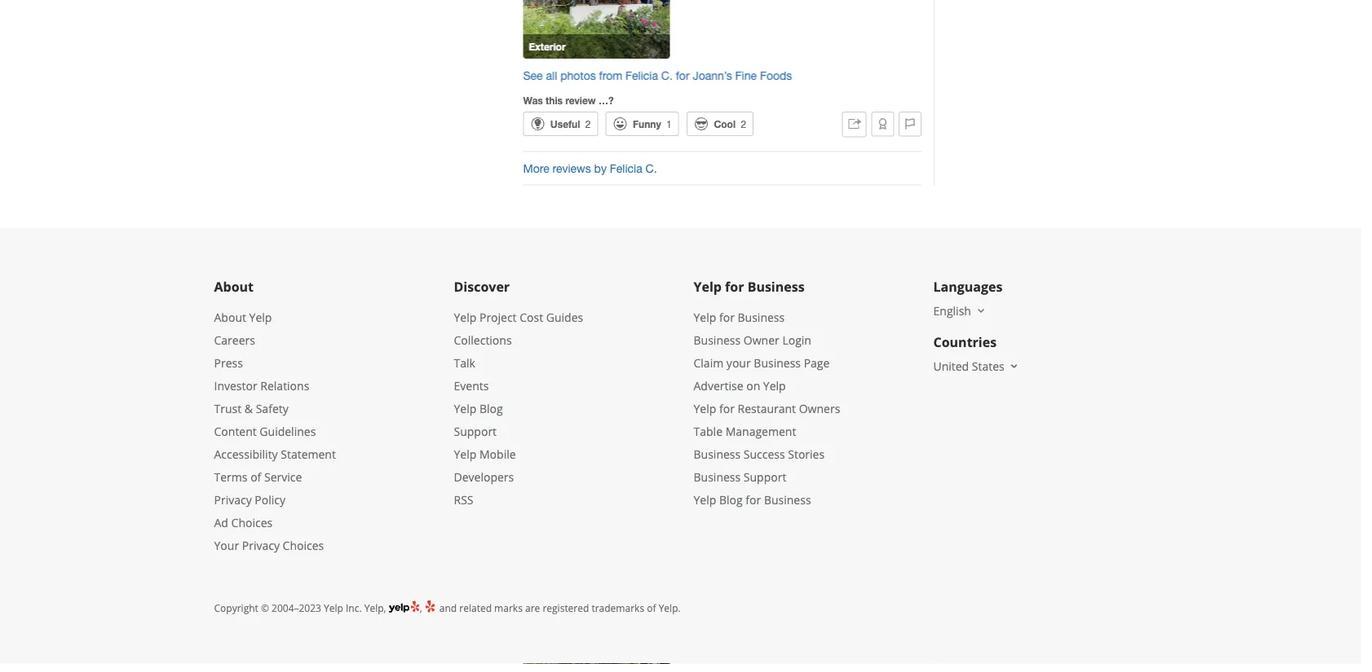 Task type: locate. For each thing, give the bounding box(es) containing it.
about
[[214, 278, 254, 296], [214, 310, 246, 326]]

0 vertical spatial support
[[454, 425, 497, 440]]

blog down business support link in the right bottom of the page
[[720, 493, 743, 509]]

0 horizontal spatial 2
[[585, 119, 591, 130]]

about inside the about yelp careers press investor relations trust & safety content guidelines accessibility statement terms of service privacy policy ad choices your privacy choices
[[214, 310, 246, 326]]

business down 'table'
[[694, 447, 741, 463]]

2
[[585, 119, 591, 130], [741, 119, 747, 130]]

photos
[[561, 69, 596, 83]]

copyright
[[214, 602, 258, 616]]

c.
[[662, 69, 673, 83], [646, 162, 657, 175]]

business down owner
[[754, 356, 801, 371]]

blog up support "link"
[[480, 402, 503, 417]]

cool
[[714, 119, 736, 130]]

yelp right the on at the right
[[764, 379, 786, 394]]

advertise on yelp link
[[694, 379, 786, 394]]

of
[[251, 470, 261, 486], [647, 602, 656, 616]]

yelp burst image
[[425, 600, 437, 614]]

0 vertical spatial blog
[[480, 402, 503, 417]]

choices down privacy policy link
[[231, 516, 273, 531]]

trademarks
[[592, 602, 645, 616]]

business up yelp blog for business link
[[694, 470, 741, 486]]

about for about
[[214, 278, 254, 296]]

see
[[523, 69, 543, 83]]

mobile
[[480, 447, 516, 463]]

1 horizontal spatial support
[[744, 470, 787, 486]]

blog inside yelp project cost guides collections talk events yelp blog support yelp mobile developers rss
[[480, 402, 503, 417]]

1
[[667, 119, 672, 130]]

support down success
[[744, 470, 787, 486]]

and related marks are registered trademarks of yelp.
[[437, 602, 681, 616]]

guidelines
[[260, 425, 316, 440]]

2 for cool 2
[[741, 119, 747, 130]]

privacy down ad choices link
[[242, 539, 280, 554]]

for up the yelp for business link
[[725, 278, 744, 296]]

c. left joann's
[[662, 69, 673, 83]]

useful
[[551, 119, 580, 130]]

more reviews by felicia c.
[[523, 162, 657, 175]]

useful 2
[[551, 119, 591, 130]]

united states
[[934, 359, 1005, 375]]

0 vertical spatial about
[[214, 278, 254, 296]]

of left yelp.
[[647, 602, 656, 616]]

1 horizontal spatial choices
[[283, 539, 324, 554]]

yelp,
[[364, 602, 386, 616]]

c. inside "more reviews by felicia c." link
[[646, 162, 657, 175]]

foods
[[760, 69, 792, 83]]

1 vertical spatial support
[[744, 470, 787, 486]]

1 about from the top
[[214, 278, 254, 296]]

investor relations link
[[214, 379, 309, 394]]

relations
[[261, 379, 309, 394]]

about up careers link at the bottom left of page
[[214, 310, 246, 326]]

1 vertical spatial blog
[[720, 493, 743, 509]]

0 horizontal spatial support
[[454, 425, 497, 440]]

success
[[744, 447, 785, 463]]

0 vertical spatial c.
[[662, 69, 673, 83]]

1 vertical spatial of
[[647, 602, 656, 616]]

united
[[934, 359, 969, 375]]

english button
[[934, 304, 988, 319]]

business up the claim
[[694, 333, 741, 349]]

0 horizontal spatial of
[[251, 470, 261, 486]]

login
[[783, 333, 812, 349]]

accessibility
[[214, 447, 278, 463]]

advertise
[[694, 379, 744, 394]]

1 horizontal spatial c.
[[662, 69, 673, 83]]

trust
[[214, 402, 242, 417]]

privacy
[[214, 493, 252, 509], [242, 539, 280, 554]]

fine
[[736, 69, 757, 83]]

see all photos from felicia c. for joann's fine foods link
[[523, 69, 792, 83]]

of inside the about yelp careers press investor relations trust & safety content guidelines accessibility statement terms of service privacy policy ad choices your privacy choices
[[251, 470, 261, 486]]

for down business support link in the right bottom of the page
[[746, 493, 761, 509]]

yelp for business link
[[694, 310, 785, 326]]

ad choices link
[[214, 516, 273, 531]]

2 2 from the left
[[741, 119, 747, 130]]

yelp
[[694, 278, 722, 296], [249, 310, 272, 326], [454, 310, 477, 326], [694, 310, 717, 326], [764, 379, 786, 394], [454, 402, 477, 417], [694, 402, 717, 417], [454, 447, 477, 463], [694, 493, 717, 509], [324, 602, 343, 616]]

for
[[676, 69, 690, 83], [725, 278, 744, 296], [720, 310, 735, 326], [720, 402, 735, 417], [746, 493, 761, 509]]

privacy down terms
[[214, 493, 252, 509]]

2 right useful
[[585, 119, 591, 130]]

press
[[214, 356, 243, 371]]

management
[[726, 425, 797, 440]]

table
[[694, 425, 723, 440]]

yelp blog for business link
[[694, 493, 811, 509]]

0 horizontal spatial choices
[[231, 516, 273, 531]]

content
[[214, 425, 257, 440]]

0 vertical spatial felicia
[[626, 69, 658, 83]]

languages
[[934, 278, 1003, 296]]

discover
[[454, 278, 510, 296]]

2 right cool
[[741, 119, 747, 130]]

1 vertical spatial choices
[[283, 539, 324, 554]]

all
[[546, 69, 557, 83]]

felicia right by
[[610, 162, 643, 175]]

0 horizontal spatial c.
[[646, 162, 657, 175]]

about for about yelp careers press investor relations trust & safety content guidelines accessibility statement terms of service privacy policy ad choices your privacy choices
[[214, 310, 246, 326]]

reviews
[[553, 162, 591, 175]]

by
[[594, 162, 607, 175]]

support inside yelp for business business owner login claim your business page advertise on yelp yelp for restaurant owners table management business success stories business support yelp blog for business
[[744, 470, 787, 486]]

choices down policy
[[283, 539, 324, 554]]

0 horizontal spatial blog
[[480, 402, 503, 417]]

…?
[[599, 95, 614, 106]]

1 horizontal spatial 2
[[741, 119, 747, 130]]

1 2 from the left
[[585, 119, 591, 130]]

talk
[[454, 356, 476, 371]]

page
[[804, 356, 830, 371]]

yelp for business
[[694, 278, 805, 296]]

for up business owner login link
[[720, 310, 735, 326]]

1 vertical spatial c.
[[646, 162, 657, 175]]

blog inside yelp for business business owner login claim your business page advertise on yelp yelp for restaurant owners table management business success stories business support yelp blog for business
[[720, 493, 743, 509]]

investor
[[214, 379, 258, 394]]

business
[[748, 278, 805, 296], [738, 310, 785, 326], [694, 333, 741, 349], [754, 356, 801, 371], [694, 447, 741, 463], [694, 470, 741, 486], [764, 493, 811, 509]]

yelp up careers link at the bottom left of page
[[249, 310, 272, 326]]

see all photos from felicia c. for joann's fine foods
[[523, 69, 792, 83]]

content guidelines link
[[214, 425, 316, 440]]

events
[[454, 379, 489, 394]]

accessibility statement link
[[214, 447, 336, 463]]

trust & safety link
[[214, 402, 289, 417]]

developers link
[[454, 470, 514, 486]]

felicia right from
[[626, 69, 658, 83]]

business up owner
[[738, 310, 785, 326]]

safety
[[256, 402, 289, 417]]

yelp left inc.
[[324, 602, 343, 616]]

,
[[420, 602, 425, 616]]

support
[[454, 425, 497, 440], [744, 470, 787, 486]]

support down yelp blog link at the bottom left of page
[[454, 425, 497, 440]]

press link
[[214, 356, 243, 371]]

your privacy choices link
[[214, 539, 324, 554]]

1 horizontal spatial blog
[[720, 493, 743, 509]]

for down the advertise
[[720, 402, 735, 417]]

1 vertical spatial about
[[214, 310, 246, 326]]

of up privacy policy link
[[251, 470, 261, 486]]

about up the about yelp link at the top left
[[214, 278, 254, 296]]

collections
[[454, 333, 512, 349]]

c. down funny 1
[[646, 162, 657, 175]]

0 vertical spatial of
[[251, 470, 261, 486]]

guides
[[546, 310, 584, 326]]

blog
[[480, 402, 503, 417], [720, 493, 743, 509]]

collections link
[[454, 333, 512, 349]]

claim your business page link
[[694, 356, 830, 371]]

funny
[[633, 119, 661, 130]]

2 about from the top
[[214, 310, 246, 326]]

yelp up 'table'
[[694, 402, 717, 417]]



Task type: vqa. For each thing, say whether or not it's contained in the screenshot.
Munay Restaurant image
no



Task type: describe. For each thing, give the bounding box(es) containing it.
statement
[[281, 447, 336, 463]]

registered
[[543, 602, 589, 616]]

cool 2
[[714, 119, 747, 130]]

owner
[[744, 333, 780, 349]]

was
[[523, 95, 543, 106]]

careers link
[[214, 333, 255, 349]]

1 horizontal spatial of
[[647, 602, 656, 616]]

your
[[727, 356, 751, 371]]

yelp down business support link in the right bottom of the page
[[694, 493, 717, 509]]

owners
[[799, 402, 841, 417]]

english
[[934, 304, 972, 319]]

funny 1
[[633, 119, 672, 130]]

review
[[566, 95, 596, 106]]

business owner login link
[[694, 333, 812, 349]]

16 chevron down v2 image
[[1008, 361, 1021, 374]]

marks
[[495, 602, 523, 616]]

states
[[972, 359, 1005, 375]]

rss link
[[454, 493, 474, 509]]

service
[[264, 470, 302, 486]]

0 vertical spatial choices
[[231, 516, 273, 531]]

countries
[[934, 334, 997, 351]]

this
[[546, 95, 563, 106]]

yelp down support "link"
[[454, 447, 477, 463]]

related
[[460, 602, 492, 616]]

yelp down events
[[454, 402, 477, 417]]

yelp.
[[659, 602, 681, 616]]

project
[[480, 310, 517, 326]]

business success stories link
[[694, 447, 825, 463]]

terms
[[214, 470, 248, 486]]

yelp for restaurant owners link
[[694, 402, 841, 417]]

was this review …?
[[523, 95, 614, 106]]

yelp project cost guides collections talk events yelp blog support yelp mobile developers rss
[[454, 310, 584, 509]]

for left joann's
[[676, 69, 690, 83]]

privacy policy link
[[214, 493, 286, 509]]

0 vertical spatial privacy
[[214, 493, 252, 509]]

&
[[245, 402, 253, 417]]

claim
[[694, 356, 724, 371]]

are
[[525, 602, 540, 616]]

yelp inside the about yelp careers press investor relations trust & safety content guidelines accessibility statement terms of service privacy policy ad choices your privacy choices
[[249, 310, 272, 326]]

16 chevron down v2 image
[[975, 305, 988, 318]]

business support link
[[694, 470, 787, 486]]

table management link
[[694, 425, 797, 440]]

united states button
[[934, 359, 1021, 375]]

inc.
[[346, 602, 362, 616]]

exterior
[[529, 41, 566, 53]]

copyright © 2004–2023 yelp inc. yelp,
[[214, 602, 386, 616]]

on
[[747, 379, 761, 394]]

yelp logo image
[[389, 600, 420, 616]]

careers
[[214, 333, 255, 349]]

business down the stories
[[764, 493, 811, 509]]

business up the yelp for business link
[[748, 278, 805, 296]]

talk link
[[454, 356, 476, 371]]

events link
[[454, 379, 489, 394]]

from
[[599, 69, 623, 83]]

1 vertical spatial privacy
[[242, 539, 280, 554]]

rss
[[454, 493, 474, 509]]

©
[[261, 602, 269, 616]]

more reviews by felicia c. link
[[523, 152, 922, 185]]

ad
[[214, 516, 228, 531]]

yelp project cost guides link
[[454, 310, 584, 326]]

1 vertical spatial felicia
[[610, 162, 643, 175]]

about yelp link
[[214, 310, 272, 326]]

yelp up the claim
[[694, 310, 717, 326]]

support link
[[454, 425, 497, 440]]

2 for useful 2
[[585, 119, 591, 130]]

yelp mobile link
[[454, 447, 516, 463]]

2004–2023
[[272, 602, 321, 616]]

cost
[[520, 310, 543, 326]]

yelp up collections link
[[454, 310, 477, 326]]

yelp up the yelp for business link
[[694, 278, 722, 296]]

more
[[523, 162, 550, 175]]

stories
[[788, 447, 825, 463]]

support inside yelp project cost guides collections talk events yelp blog support yelp mobile developers rss
[[454, 425, 497, 440]]

policy
[[255, 493, 286, 509]]

restaurant
[[738, 402, 796, 417]]

your
[[214, 539, 239, 554]]



